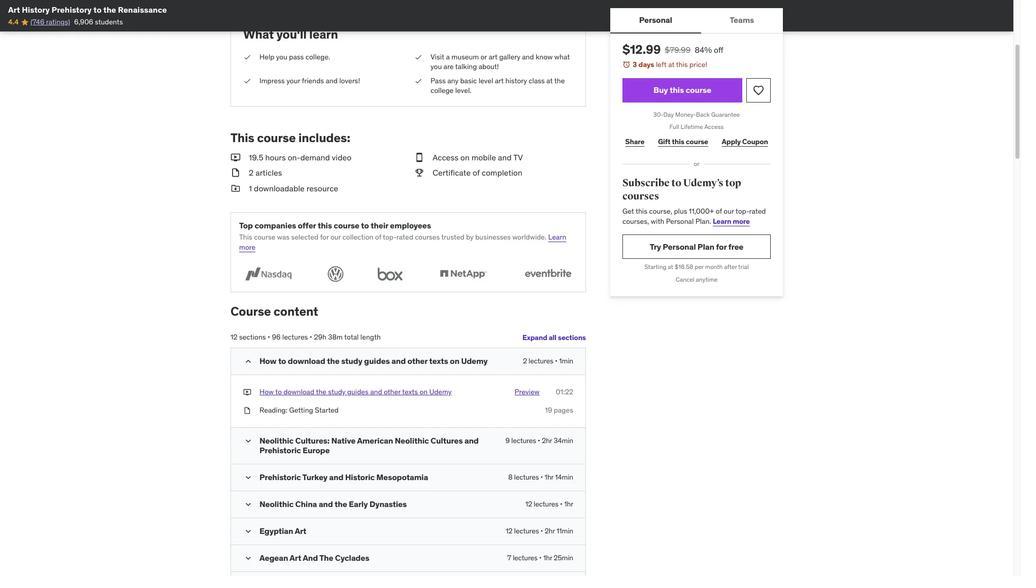 Task type: describe. For each thing, give the bounding box(es) containing it.
lectures up '7 lectures • 1hr 25min'
[[514, 526, 539, 535]]

dynasties
[[369, 499, 407, 509]]

11,000+
[[689, 207, 714, 216]]

1 how from the top
[[259, 356, 276, 366]]

china
[[295, 499, 317, 509]]

learn more link for top companies offer this course to their employees
[[239, 233, 566, 252]]

know
[[536, 52, 553, 61]]

certificate of completion
[[433, 168, 522, 178]]

are
[[444, 62, 454, 71]]

nasdaq image
[[239, 265, 298, 284]]

2 for 2 lectures • 1min
[[523, 356, 527, 366]]

our inside get this course, plus 11,000+ of our top-rated courses, with personal plan.
[[724, 207, 734, 216]]

1 sections from the left
[[239, 333, 266, 342]]

more for subscribe to udemy's top courses
[[733, 217, 750, 226]]

neolithic china and the early dynasties
[[259, 499, 407, 509]]

content
[[274, 304, 318, 319]]

per
[[695, 263, 704, 271]]

at inside pass any basic level art history class at the college level.
[[546, 76, 553, 85]]

and inside "visit a museum or art gallery and know what you are talking about!"
[[522, 52, 534, 61]]

pass
[[431, 76, 446, 85]]

0 horizontal spatial for
[[320, 233, 329, 242]]

lectures for early
[[534, 499, 558, 509]]

their
[[371, 220, 388, 230]]

you'll
[[276, 26, 307, 42]]

help you pass college.
[[259, 52, 330, 61]]

2hr for neolithic cultures: native american neolithic cultures and prehistoric europe
[[542, 436, 552, 445]]

mobile
[[472, 152, 496, 162]]

a
[[446, 52, 450, 61]]

3 days left at this price!
[[633, 60, 707, 69]]

0 vertical spatial study
[[341, 356, 362, 366]]

to inside subscribe to udemy's top courses
[[671, 177, 681, 189]]

gift this course
[[658, 137, 708, 146]]

14min
[[555, 473, 573, 482]]

apply
[[722, 137, 741, 146]]

employees
[[390, 220, 431, 230]]

the left early on the left bottom of the page
[[335, 499, 347, 509]]

course content
[[231, 304, 318, 319]]

courses inside subscribe to udemy's top courses
[[622, 190, 659, 202]]

teams button
[[701, 8, 783, 32]]

cultures
[[431, 436, 463, 446]]

the
[[319, 553, 333, 563]]

learn more for top companies offer this course to their employees
[[239, 233, 566, 252]]

personal inside button
[[639, 15, 672, 25]]

2 articles
[[249, 168, 282, 178]]

course up hours
[[257, 130, 296, 146]]

$79.99
[[665, 45, 691, 55]]

of inside get this course, plus 11,000+ of our top-rated courses, with personal plan.
[[716, 207, 722, 216]]

• for neolithic china and the early dynasties
[[560, 499, 563, 509]]

all
[[549, 333, 556, 342]]

at inside 'starting at $16.58 per month after trial cancel anytime'
[[668, 263, 673, 271]]

12 sections • 96 lectures • 29h 38m total length
[[231, 333, 381, 342]]

lectures for mesopotamia
[[514, 473, 539, 482]]

aegean art and the cyclades
[[259, 553, 369, 563]]

impress your friends and lovers!
[[259, 76, 360, 85]]

0 horizontal spatial our
[[331, 233, 341, 242]]

course
[[231, 304, 271, 319]]

2 prehistoric from the top
[[259, 472, 301, 482]]

with
[[651, 217, 664, 226]]

lectures right 96
[[282, 333, 308, 342]]

1min
[[559, 356, 573, 366]]

to up "6,906 students"
[[93, 5, 102, 15]]

this right offer
[[318, 220, 332, 230]]

visit
[[431, 52, 444, 61]]

teams
[[730, 15, 754, 25]]

study inside how to download the study guides and other texts on udemy button
[[328, 387, 346, 397]]

$12.99 $79.99 84% off
[[622, 42, 723, 57]]

rated inside get this course, plus 11,000+ of our top-rated courses, with personal plan.
[[749, 207, 766, 216]]

25min
[[554, 553, 573, 562]]

0 horizontal spatial top-
[[383, 233, 396, 242]]

certificate
[[433, 168, 471, 178]]

$12.99
[[622, 42, 661, 57]]

prehistoric turkey and historic mesopotamia
[[259, 472, 428, 482]]

0 horizontal spatial of
[[375, 233, 381, 242]]

2 lectures • 1min
[[523, 356, 573, 366]]

plan
[[698, 242, 714, 252]]

0 vertical spatial download
[[288, 356, 325, 366]]

guides inside button
[[347, 387, 368, 397]]

businesses
[[475, 233, 511, 242]]

expand
[[522, 333, 547, 342]]

9
[[505, 436, 510, 445]]

this for this course includes:
[[231, 130, 254, 146]]

1 how to download the study guides and other texts on udemy from the top
[[259, 356, 488, 366]]

neolithic cultures: native american neolithic cultures and prehistoric europe
[[259, 436, 479, 456]]

basic
[[460, 76, 477, 85]]

the up students
[[103, 5, 116, 15]]

how inside button
[[259, 387, 274, 397]]

pass any basic level art history class at the college level.
[[431, 76, 565, 95]]

college.
[[306, 52, 330, 61]]

1 vertical spatial or
[[694, 160, 699, 168]]

plus
[[674, 207, 687, 216]]

neolithic for neolithic china and the early dynasties
[[259, 499, 294, 509]]

try personal plan for free
[[650, 242, 743, 252]]

guarantee
[[711, 110, 740, 118]]

xsmall image for impress
[[243, 76, 251, 86]]

1hr for aegean art and the cyclades
[[543, 553, 552, 562]]

access inside 30-day money-back guarantee full lifetime access
[[704, 123, 724, 131]]

7
[[507, 553, 511, 562]]

expand all sections button
[[522, 328, 586, 348]]

• left 96
[[268, 333, 270, 342]]

0 horizontal spatial 12
[[231, 333, 237, 342]]

8
[[508, 473, 512, 482]]

what
[[243, 26, 274, 42]]

to up collection
[[361, 220, 369, 230]]

learn more for subscribe to udemy's top courses
[[713, 217, 750, 226]]

19.5 hours on-demand video
[[249, 152, 351, 162]]

udemy inside button
[[429, 387, 452, 397]]

art history prehistory to the renaissance
[[8, 5, 167, 15]]

download inside button
[[284, 387, 314, 397]]

lifetime
[[681, 123, 703, 131]]

mesopotamia
[[376, 472, 428, 482]]

includes:
[[298, 130, 350, 146]]

course inside gift this course link
[[686, 137, 708, 146]]

• left 29h 38m
[[310, 333, 312, 342]]

day
[[663, 110, 674, 118]]

$16.58
[[675, 263, 693, 271]]

sections inside dropdown button
[[558, 333, 586, 342]]

1 horizontal spatial udemy
[[461, 356, 488, 366]]

6,906 students
[[74, 17, 123, 27]]

learn for top companies offer this course to their employees
[[548, 233, 566, 242]]

friends
[[302, 76, 324, 85]]

cyclades
[[335, 553, 369, 563]]

cultures:
[[295, 436, 330, 446]]

anytime
[[696, 276, 718, 283]]

price!
[[690, 60, 707, 69]]

the inside button
[[316, 387, 326, 397]]

• for neolithic cultures: native american neolithic cultures and prehistoric europe
[[538, 436, 540, 445]]

level
[[479, 76, 493, 85]]

share
[[625, 137, 644, 146]]

europe
[[303, 446, 330, 456]]

completion
[[482, 168, 522, 178]]

access on mobile and tv
[[433, 152, 523, 162]]

0 horizontal spatial access
[[433, 152, 458, 162]]

0 vertical spatial other
[[407, 356, 428, 366]]

and inside neolithic cultures: native american neolithic cultures and prehistoric europe
[[464, 436, 479, 446]]

native
[[331, 436, 355, 446]]

udemy's
[[683, 177, 723, 189]]

6,906
[[74, 17, 93, 27]]

box image
[[373, 265, 407, 284]]

texts inside button
[[402, 387, 418, 397]]

2 how to download the study guides and other texts on udemy from the top
[[259, 387, 452, 397]]

the inside pass any basic level art history class at the college level.
[[554, 76, 565, 85]]

started
[[315, 406, 339, 415]]

1 horizontal spatial on
[[450, 356, 459, 366]]

total
[[344, 333, 359, 342]]

students
[[95, 17, 123, 27]]

art for aegean
[[290, 553, 301, 563]]



Task type: locate. For each thing, give the bounding box(es) containing it.
our right 11,000+
[[724, 207, 734, 216]]

learn more link
[[713, 217, 750, 226], [239, 233, 566, 252]]

1hr
[[545, 473, 553, 482], [564, 499, 573, 509], [543, 553, 552, 562]]

0 vertical spatial rated
[[749, 207, 766, 216]]

1 vertical spatial udemy
[[429, 387, 452, 397]]

1 vertical spatial prehistoric
[[259, 472, 301, 482]]

your
[[286, 76, 300, 85]]

the right class
[[554, 76, 565, 85]]

0 vertical spatial 2hr
[[542, 436, 552, 445]]

to up reading:
[[275, 387, 282, 397]]

1 vertical spatial 2
[[523, 356, 527, 366]]

talking
[[455, 62, 477, 71]]

learn
[[713, 217, 731, 226], [548, 233, 566, 242]]

resource
[[306, 183, 338, 193]]

2 down expand
[[523, 356, 527, 366]]

12 for neolithic china and the early dynasties
[[525, 499, 532, 509]]

0 vertical spatial 1hr
[[545, 473, 553, 482]]

art inside pass any basic level art history class at the college level.
[[495, 76, 504, 85]]

learn more link for subscribe to udemy's top courses
[[713, 217, 750, 226]]

1 vertical spatial of
[[716, 207, 722, 216]]

more for top companies offer this course to their employees
[[239, 243, 256, 252]]

2 horizontal spatial on
[[460, 152, 470, 162]]

back
[[696, 110, 710, 118]]

2 up 1
[[249, 168, 254, 178]]

lectures for neolithic
[[511, 436, 536, 445]]

1 horizontal spatial access
[[704, 123, 724, 131]]

0 horizontal spatial more
[[239, 243, 256, 252]]

0 vertical spatial you
[[276, 52, 287, 61]]

• down '14min'
[[560, 499, 563, 509]]

our down top companies offer this course to their employees at top left
[[331, 233, 341, 242]]

1 vertical spatial 12
[[525, 499, 532, 509]]

art right level
[[495, 76, 504, 85]]

or up about!
[[481, 52, 487, 61]]

1 horizontal spatial texts
[[429, 356, 448, 366]]

30-
[[653, 110, 663, 118]]

by
[[466, 233, 474, 242]]

course down lifetime at the top right
[[686, 137, 708, 146]]

class
[[529, 76, 545, 85]]

1 vertical spatial at
[[546, 76, 553, 85]]

lectures down expand
[[529, 356, 553, 366]]

0 vertical spatial guides
[[364, 356, 390, 366]]

gift this course link
[[655, 132, 711, 152]]

top- down top
[[736, 207, 749, 216]]

0 horizontal spatial texts
[[402, 387, 418, 397]]

1hr for neolithic china and the early dynasties
[[564, 499, 573, 509]]

12 up 7 on the bottom
[[506, 526, 512, 535]]

0 vertical spatial of
[[473, 168, 480, 178]]

1hr up 11min
[[564, 499, 573, 509]]

on
[[460, 152, 470, 162], [450, 356, 459, 366], [420, 387, 428, 397]]

neolithic for neolithic cultures: native american neolithic cultures and prehistoric europe
[[259, 436, 294, 446]]

1 horizontal spatial 2
[[523, 356, 527, 366]]

lectures down 8 lectures • 1hr 14min
[[534, 499, 558, 509]]

small image
[[414, 152, 424, 163], [414, 167, 424, 178], [243, 499, 253, 510], [243, 553, 253, 563]]

at right left
[[668, 60, 675, 69]]

study down total
[[341, 356, 362, 366]]

1 vertical spatial download
[[284, 387, 314, 397]]

history
[[505, 76, 527, 85]]

1 horizontal spatial courses
[[622, 190, 659, 202]]

12 up 12 lectures • 2hr 11min
[[525, 499, 532, 509]]

art up 4.4
[[8, 5, 20, 15]]

1 vertical spatial texts
[[402, 387, 418, 397]]

downloadable
[[254, 183, 305, 193]]

1 vertical spatial you
[[431, 62, 442, 71]]

tab list
[[610, 8, 783, 34]]

• for prehistoric turkey and historic mesopotamia
[[540, 473, 543, 482]]

length
[[360, 333, 381, 342]]

1 vertical spatial more
[[239, 243, 256, 252]]

learn right plan.
[[713, 217, 731, 226]]

xsmall image
[[414, 52, 422, 62], [243, 76, 251, 86]]

art up about!
[[489, 52, 497, 61]]

lovers!
[[339, 76, 360, 85]]

7 lectures • 1hr 25min
[[507, 553, 573, 562]]

•
[[268, 333, 270, 342], [310, 333, 312, 342], [555, 356, 558, 366], [538, 436, 540, 445], [540, 473, 543, 482], [560, 499, 563, 509], [540, 526, 543, 535], [539, 553, 542, 562]]

course up collection
[[334, 220, 359, 230]]

2 horizontal spatial 12
[[525, 499, 532, 509]]

0 vertical spatial art
[[8, 5, 20, 15]]

starting at $16.58 per month after trial cancel anytime
[[644, 263, 749, 283]]

prehistoric left turkey
[[259, 472, 301, 482]]

top-
[[736, 207, 749, 216], [383, 233, 396, 242]]

1 prehistoric from the top
[[259, 446, 301, 456]]

art for history
[[495, 76, 504, 85]]

0 vertical spatial how to download the study guides and other texts on udemy
[[259, 356, 488, 366]]

0 horizontal spatial sections
[[239, 333, 266, 342]]

level.
[[455, 86, 472, 95]]

1 horizontal spatial 12
[[506, 526, 512, 535]]

1 vertical spatial personal
[[666, 217, 694, 226]]

learn more down employees
[[239, 233, 566, 252]]

you left "pass"
[[276, 52, 287, 61]]

84%
[[695, 45, 712, 55]]

lectures right 8
[[514, 473, 539, 482]]

to down 96
[[278, 356, 286, 366]]

learn more up free at the top right of page
[[713, 217, 750, 226]]

personal inside get this course, plus 11,000+ of our top-rated courses, with personal plan.
[[666, 217, 694, 226]]

subscribe to udemy's top courses
[[622, 177, 741, 202]]

how
[[259, 356, 276, 366], [259, 387, 274, 397]]

how down 96
[[259, 356, 276, 366]]

hours
[[265, 152, 286, 162]]

video
[[332, 152, 351, 162]]

personal down plus
[[666, 217, 694, 226]]

coupon
[[742, 137, 768, 146]]

sections left 96
[[239, 333, 266, 342]]

• left '14min'
[[540, 473, 543, 482]]

lectures for cyclades
[[513, 553, 538, 562]]

pass
[[289, 52, 304, 61]]

1 horizontal spatial sections
[[558, 333, 586, 342]]

small image
[[231, 152, 241, 163], [231, 167, 241, 178], [231, 183, 241, 194], [243, 356, 253, 367], [243, 436, 253, 446], [243, 473, 253, 483], [243, 526, 253, 536]]

0 vertical spatial learn more
[[713, 217, 750, 226]]

lectures right 7 on the bottom
[[513, 553, 538, 562]]

alarm image
[[622, 60, 631, 69]]

xsmall image left visit
[[414, 52, 422, 62]]

0 vertical spatial top-
[[736, 207, 749, 216]]

1 vertical spatial study
[[328, 387, 346, 397]]

30-day money-back guarantee full lifetime access
[[653, 110, 740, 131]]

2 vertical spatial art
[[290, 553, 301, 563]]

1 vertical spatial how
[[259, 387, 274, 397]]

1 vertical spatial courses
[[415, 233, 440, 242]]

xsmall image
[[243, 52, 251, 62], [414, 76, 422, 86], [243, 387, 251, 397], [243, 406, 251, 415]]

96
[[272, 333, 281, 342]]

• for aegean art and the cyclades
[[539, 553, 542, 562]]

• left 11min
[[540, 526, 543, 535]]

0 vertical spatial art
[[489, 52, 497, 61]]

0 vertical spatial xsmall image
[[414, 52, 422, 62]]

college
[[431, 86, 454, 95]]

2 horizontal spatial of
[[716, 207, 722, 216]]

1 vertical spatial learn more
[[239, 233, 566, 252]]

more
[[733, 217, 750, 226], [239, 243, 256, 252]]

of right 11,000+
[[716, 207, 722, 216]]

learn
[[309, 26, 338, 42]]

courses down employees
[[415, 233, 440, 242]]

more up free at the top right of page
[[733, 217, 750, 226]]

this inside button
[[670, 85, 684, 95]]

try personal plan for free link
[[622, 235, 771, 259]]

this up 19.5
[[231, 130, 254, 146]]

courses,
[[622, 217, 649, 226]]

this inside get this course, plus 11,000+ of our top-rated courses, with personal plan.
[[636, 207, 647, 216]]

lectures right the 9
[[511, 436, 536, 445]]

top- down the their
[[383, 233, 396, 242]]

and inside button
[[370, 387, 382, 397]]

this right buy
[[670, 85, 684, 95]]

learn right worldwide.
[[548, 233, 566, 242]]

or up udemy's
[[694, 160, 699, 168]]

xsmall image left impress
[[243, 76, 251, 86]]

prehistoric left europe
[[259, 446, 301, 456]]

this for get
[[636, 207, 647, 216]]

access up certificate
[[433, 152, 458, 162]]

1hr left '14min'
[[545, 473, 553, 482]]

this down $79.99
[[676, 60, 688, 69]]

museum
[[452, 52, 479, 61]]

neolithic down reading:
[[259, 436, 294, 446]]

1 horizontal spatial for
[[716, 242, 727, 252]]

courses
[[622, 190, 659, 202], [415, 233, 440, 242]]

• for egyptian art
[[540, 526, 543, 535]]

1 horizontal spatial learn more
[[713, 217, 750, 226]]

study
[[341, 356, 362, 366], [328, 387, 346, 397]]

how to download the study guides and other texts on udemy up started
[[259, 387, 452, 397]]

this for buy
[[670, 85, 684, 95]]

1 horizontal spatial of
[[473, 168, 480, 178]]

buy this course
[[653, 85, 711, 95]]

0 vertical spatial 2
[[249, 168, 254, 178]]

0 vertical spatial 12
[[231, 333, 237, 342]]

0 horizontal spatial rated
[[396, 233, 413, 242]]

access down the back
[[704, 123, 724, 131]]

neolithic
[[259, 436, 294, 446], [395, 436, 429, 446], [259, 499, 294, 509]]

1 vertical spatial on
[[450, 356, 459, 366]]

tv
[[513, 152, 523, 162]]

0 vertical spatial this
[[231, 130, 254, 146]]

netapp image
[[434, 265, 492, 284]]

course inside buy this course button
[[686, 85, 711, 95]]

0 vertical spatial learn more link
[[713, 217, 750, 226]]

• for how to download the study guides and other texts on udemy
[[555, 356, 558, 366]]

on-
[[288, 152, 300, 162]]

12 for egyptian art
[[506, 526, 512, 535]]

1 vertical spatial guides
[[347, 387, 368, 397]]

neolithic left "cultures"
[[395, 436, 429, 446]]

2hr for egyptian art
[[545, 526, 555, 535]]

1 vertical spatial our
[[331, 233, 341, 242]]

art for egyptian
[[295, 526, 306, 536]]

2 sections from the left
[[558, 333, 586, 342]]

1 horizontal spatial top-
[[736, 207, 749, 216]]

this course includes:
[[231, 130, 350, 146]]

collection
[[343, 233, 373, 242]]

this for this course was selected for our collection of top-rated courses trusted by businesses worldwide.
[[239, 233, 252, 242]]

to
[[93, 5, 102, 15], [671, 177, 681, 189], [361, 220, 369, 230], [278, 356, 286, 366], [275, 387, 282, 397]]

wishlist image
[[752, 84, 765, 96]]

0 vertical spatial or
[[481, 52, 487, 61]]

rated
[[749, 207, 766, 216], [396, 233, 413, 242]]

1 vertical spatial how to download the study guides and other texts on udemy
[[259, 387, 452, 397]]

apply coupon
[[722, 137, 768, 146]]

0 horizontal spatial 2
[[249, 168, 254, 178]]

2 vertical spatial at
[[668, 263, 673, 271]]

2hr left 34min
[[542, 436, 552, 445]]

0 vertical spatial more
[[733, 217, 750, 226]]

2hr left 11min
[[545, 526, 555, 535]]

articles
[[255, 168, 282, 178]]

what you'll learn
[[243, 26, 338, 42]]

1 horizontal spatial xsmall image
[[414, 52, 422, 62]]

gift
[[658, 137, 670, 146]]

starting
[[644, 263, 666, 271]]

art for gallery
[[489, 52, 497, 61]]

lectures for study
[[529, 356, 553, 366]]

art right egyptian
[[295, 526, 306, 536]]

aegean
[[259, 553, 288, 563]]

at left $16.58
[[668, 263, 673, 271]]

art inside "visit a museum or art gallery and know what you are talking about!"
[[489, 52, 497, 61]]

course up the back
[[686, 85, 711, 95]]

for inside try personal plan for free link
[[716, 242, 727, 252]]

0 horizontal spatial courses
[[415, 233, 440, 242]]

offer
[[298, 220, 316, 230]]

volkswagen image
[[324, 265, 347, 284]]

12 down course
[[231, 333, 237, 342]]

art left and
[[290, 553, 301, 563]]

selected
[[291, 233, 318, 242]]

this down top
[[239, 233, 252, 242]]

1 vertical spatial art
[[295, 526, 306, 536]]

top companies offer this course to their employees
[[239, 220, 431, 230]]

prehistory
[[52, 5, 92, 15]]

2 vertical spatial personal
[[663, 242, 696, 252]]

this right 'gift'
[[672, 137, 684, 146]]

other inside button
[[384, 387, 401, 397]]

worldwide.
[[512, 233, 547, 242]]

how to download the study guides and other texts on udemy down length
[[259, 356, 488, 366]]

course down companies
[[254, 233, 275, 242]]

at right class
[[546, 76, 553, 85]]

more down top
[[239, 243, 256, 252]]

cancel
[[676, 276, 694, 283]]

history
[[22, 5, 50, 15]]

neolithic up egyptian
[[259, 499, 294, 509]]

texts
[[429, 356, 448, 366], [402, 387, 418, 397]]

1hr for prehistoric turkey and historic mesopotamia
[[545, 473, 553, 482]]

apply coupon button
[[719, 132, 771, 152]]

egyptian
[[259, 526, 293, 536]]

1 horizontal spatial learn more link
[[713, 217, 750, 226]]

1 horizontal spatial more
[[733, 217, 750, 226]]

0 horizontal spatial udemy
[[429, 387, 452, 397]]

companies
[[255, 220, 296, 230]]

try
[[650, 242, 661, 252]]

0 vertical spatial prehistoric
[[259, 446, 301, 456]]

personal up $16.58
[[663, 242, 696, 252]]

1 horizontal spatial rated
[[749, 207, 766, 216]]

of down the their
[[375, 233, 381, 242]]

0 horizontal spatial you
[[276, 52, 287, 61]]

sections right all
[[558, 333, 586, 342]]

0 horizontal spatial learn more
[[239, 233, 566, 252]]

eventbrite image
[[519, 265, 577, 284]]

learn for subscribe to udemy's top courses
[[713, 217, 731, 226]]

29h 38m
[[314, 333, 343, 342]]

0 vertical spatial texts
[[429, 356, 448, 366]]

was
[[277, 233, 290, 242]]

how up reading:
[[259, 387, 274, 397]]

this up courses, on the top right of page
[[636, 207, 647, 216]]

01:22
[[556, 387, 573, 397]]

top- inside get this course, plus 11,000+ of our top-rated courses, with personal plan.
[[736, 207, 749, 216]]

of down access on mobile and tv
[[473, 168, 480, 178]]

or inside "visit a museum or art gallery and know what you are talking about!"
[[481, 52, 487, 61]]

34min
[[554, 436, 573, 445]]

0 vertical spatial personal
[[639, 15, 672, 25]]

prehistoric
[[259, 446, 301, 456], [259, 472, 301, 482]]

0 horizontal spatial learn
[[548, 233, 566, 242]]

full
[[669, 123, 679, 131]]

learn more link up free at the top right of page
[[713, 217, 750, 226]]

ratings)
[[46, 17, 70, 27]]

2 for 2 articles
[[249, 168, 254, 178]]

1
[[249, 183, 252, 193]]

pages
[[554, 406, 573, 415]]

on inside button
[[420, 387, 428, 397]]

1 vertical spatial other
[[384, 387, 401, 397]]

1 vertical spatial 2hr
[[545, 526, 555, 535]]

courses down subscribe
[[622, 190, 659, 202]]

historic
[[345, 472, 375, 482]]

0 horizontal spatial learn more link
[[239, 233, 566, 252]]

for down top companies offer this course to their employees at top left
[[320, 233, 329, 242]]

the down 29h 38m
[[327, 356, 339, 366]]

1 vertical spatial access
[[433, 152, 458, 162]]

download up reading: getting started
[[284, 387, 314, 397]]

0 vertical spatial how
[[259, 356, 276, 366]]

getting
[[289, 406, 313, 415]]

0 vertical spatial access
[[704, 123, 724, 131]]

0 vertical spatial our
[[724, 207, 734, 216]]

personal button
[[610, 8, 701, 32]]

prehistoric inside neolithic cultures: native american neolithic cultures and prehistoric europe
[[259, 446, 301, 456]]

0 vertical spatial on
[[460, 152, 470, 162]]

1 vertical spatial rated
[[396, 233, 413, 242]]

download down 12 sections • 96 lectures • 29h 38m total length
[[288, 356, 325, 366]]

for left free at the top right of page
[[716, 242, 727, 252]]

to left udemy's
[[671, 177, 681, 189]]

you inside "visit a museum or art gallery and know what you are talking about!"
[[431, 62, 442, 71]]

2 vertical spatial of
[[375, 233, 381, 242]]

0 horizontal spatial xsmall image
[[243, 76, 251, 86]]

• left 25min on the bottom right of page
[[539, 553, 542, 562]]

• left 1min
[[555, 356, 558, 366]]

xsmall image for visit
[[414, 52, 422, 62]]

0 horizontal spatial other
[[384, 387, 401, 397]]

• left 34min
[[538, 436, 540, 445]]

to inside button
[[275, 387, 282, 397]]

1 vertical spatial 1hr
[[564, 499, 573, 509]]

19.5
[[249, 152, 263, 162]]

you down visit
[[431, 62, 442, 71]]

2 how from the top
[[259, 387, 274, 397]]

0 vertical spatial learn
[[713, 217, 731, 226]]

9 lectures • 2hr 34min
[[505, 436, 573, 445]]

get this course, plus 11,000+ of our top-rated courses, with personal plan.
[[622, 207, 766, 226]]

study up started
[[328, 387, 346, 397]]

12 lectures • 2hr 11min
[[506, 526, 573, 535]]

1 horizontal spatial or
[[694, 160, 699, 168]]

2 vertical spatial 1hr
[[543, 553, 552, 562]]

the up started
[[316, 387, 326, 397]]

gallery
[[499, 52, 520, 61]]

learn more link down employees
[[239, 233, 566, 252]]

this course was selected for our collection of top-rated courses trusted by businesses worldwide.
[[239, 233, 547, 242]]

1 horizontal spatial our
[[724, 207, 734, 216]]

0 vertical spatial udemy
[[461, 356, 488, 366]]

personal up $12.99
[[639, 15, 672, 25]]

1 vertical spatial xsmall image
[[243, 76, 251, 86]]

0 vertical spatial courses
[[622, 190, 659, 202]]

0 vertical spatial at
[[668, 60, 675, 69]]

1hr left 25min on the bottom right of page
[[543, 553, 552, 562]]

this for gift
[[672, 137, 684, 146]]

tab list containing personal
[[610, 8, 783, 34]]

1 horizontal spatial other
[[407, 356, 428, 366]]



Task type: vqa. For each thing, say whether or not it's contained in the screenshot.
2 lectures • 1min
yes



